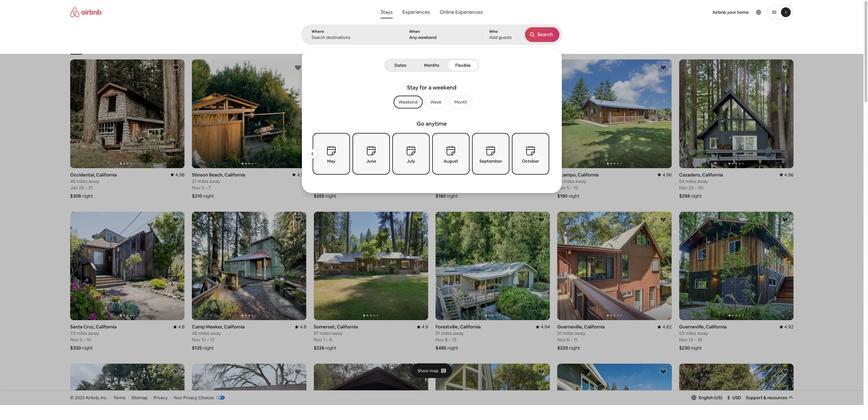 Task type: locate. For each thing, give the bounding box(es) containing it.
away inside guerneville, california 51 miles away nov 6 – 11 $220 night
[[575, 331, 586, 337]]

51 inside forestville, california 51 miles away nov 8 – 13 $485 night
[[436, 331, 440, 337]]

add to wishlist: stinson beach, california image
[[294, 64, 302, 71]]

4.96 for acampo, california 55 miles away nov 5 – 10 $180 night
[[663, 172, 672, 178]]

california inside occidental, california 46 miles away jan 26 – 31 $308 night
[[96, 172, 117, 178]]

1 horizontal spatial guerneville,
[[679, 324, 705, 330]]

airbnb your home link
[[709, 6, 753, 19]]

nov down 48
[[192, 337, 200, 343]]

august
[[444, 159, 458, 164]]

away for acampo, california 55 miles away nov 5 – 10 $180 night
[[576, 178, 586, 184]]

occidental,
[[70, 172, 95, 178]]

0 horizontal spatial 5
[[79, 337, 82, 343]]

1 horizontal spatial 5
[[567, 185, 569, 191]]

night down 8
[[447, 345, 458, 351]]

$330
[[70, 345, 81, 351]]

stinson
[[192, 172, 208, 178]]

4.99 out of 5 average rating image
[[292, 172, 306, 178]]

night inside forestville, california 51 miles away nov 8 – 13 $485 night
[[447, 345, 458, 351]]

0 horizontal spatial 13
[[452, 337, 457, 343]]

night inside acampo, california 55 miles away nov 5 – 10 $180 night
[[569, 193, 580, 199]]

6 left 11
[[567, 337, 570, 343]]

show map button
[[412, 364, 452, 378]]

june button
[[353, 133, 390, 175]]

1 4.8 from the left
[[178, 324, 185, 330]]

10 down cruz, in the left bottom of the page
[[86, 337, 91, 343]]

night down the 18
[[691, 345, 702, 351]]

13 left the 18
[[689, 337, 693, 343]]

4.89 out of 5 average rating image
[[414, 172, 428, 178]]

– down cruz, in the left bottom of the page
[[83, 337, 85, 343]]

airbnb,
[[85, 395, 100, 401]]

– inside cazadero, california 54 miles away nov 25 – 30 $298 night
[[695, 185, 697, 191]]

add to wishlist: watsonville, california image
[[782, 369, 789, 376]]

away up 11
[[575, 331, 586, 337]]

miles inside acampo, california 55 miles away nov 5 – 10 $180 night
[[564, 178, 575, 184]]

– right 25
[[695, 185, 697, 191]]

add to wishlist: occidental, california image
[[172, 64, 180, 71]]

nov down 53
[[679, 337, 688, 343]]

experiences up when
[[403, 9, 430, 15]]

6 right 1
[[329, 337, 332, 343]]

nov left 8
[[436, 337, 444, 343]]

online experiences link
[[435, 6, 488, 18]]

for
[[420, 84, 427, 91]]

nov inside somerset, california 97 miles away nov 1 – 6 $226 night
[[314, 337, 322, 343]]

0 vertical spatial 10
[[574, 185, 578, 191]]

skiing
[[397, 45, 407, 50]]

terms link
[[113, 395, 126, 401]]

©
[[70, 395, 74, 401]]

add to wishlist: santa cruz, california image
[[172, 216, 180, 224]]

may
[[327, 159, 336, 164]]

2 add to wishlist: guerneville, california image from the left
[[782, 216, 789, 224]]

guerneville, up 53
[[679, 324, 705, 330]]

– left 17
[[207, 337, 209, 343]]

away inside somerset, california 97 miles away nov 1 – 6 $226 night
[[332, 331, 343, 337]]

miles inside guerneville, california 53 miles away nov 13 – 18 $230 night
[[686, 331, 696, 337]]

away inside forestville, california 51 miles away nov 8 – 13 $485 night
[[453, 331, 464, 337]]

miles right 53
[[686, 331, 696, 337]]

miles inside occidental, california 46 miles away jan 26 – 31 $308 night
[[76, 178, 87, 184]]

2 13 from the left
[[689, 337, 693, 343]]

show
[[418, 368, 429, 374]]

none search field containing stay for a weekend
[[302, 0, 562, 193]]

– inside guerneville, california 51 miles away nov 6 – 11 $220 night
[[571, 337, 573, 343]]

any
[[409, 35, 417, 40]]

2 6 from the left
[[329, 337, 332, 343]]

support & resources button
[[746, 395, 794, 401]]

1 horizontal spatial 4.8
[[300, 324, 306, 330]]

2 4.8 from the left
[[300, 324, 306, 330]]

4.88 out of 5 average rating image
[[536, 172, 550, 178]]

miles inside forestville, california 51 miles away nov 8 – 13 $485 night
[[441, 331, 452, 337]]

away down forestville,
[[453, 331, 464, 337]]

nov left 1
[[314, 337, 322, 343]]

your privacy choices
[[174, 395, 214, 401]]

· left privacy link
[[150, 395, 151, 401]]

10 inside santa cruz, california 73 miles away nov 5 – 10 $330 night
[[86, 337, 91, 343]]

1 horizontal spatial add to wishlist: valley springs, california image
[[416, 369, 423, 376]]

51 down forestville,
[[436, 331, 440, 337]]

51 inside guerneville, california 51 miles away nov 6 – 11 $220 night
[[558, 331, 562, 337]]

sitemap link
[[131, 395, 148, 401]]

None search field
[[302, 0, 562, 193]]

1 horizontal spatial 6
[[567, 337, 570, 343]]

weekend up off-the-grid
[[418, 35, 437, 40]]

1 horizontal spatial 10
[[574, 185, 578, 191]]

nov down 73
[[70, 337, 78, 343]]

0 vertical spatial weekend
[[418, 35, 437, 40]]

somerset, california 97 miles away nov 1 – 6 $226 night
[[314, 324, 358, 351]]

nov inside cazadero, california 54 miles away nov 25 – 30 $298 night
[[679, 185, 688, 191]]

miles up 26
[[76, 178, 87, 184]]

1 horizontal spatial privacy
[[183, 395, 197, 401]]

1 guerneville, from the left
[[558, 324, 583, 330]]

privacy right your
[[183, 395, 197, 401]]

1 vertical spatial 10
[[86, 337, 91, 343]]

miles up 12
[[198, 331, 209, 337]]

weekend right a
[[433, 84, 457, 91]]

miles inside guerneville, california 51 miles away nov 6 – 11 $220 night
[[563, 331, 574, 337]]

away down beach,
[[209, 178, 220, 184]]

· right terms
[[128, 395, 129, 401]]

guerneville, california 53 miles away nov 13 – 18 $230 night
[[679, 324, 727, 351]]

add to wishlist: valley springs, california image
[[294, 369, 302, 376], [416, 369, 423, 376]]

1 experiences from the left
[[403, 9, 430, 15]]

miles up 25
[[686, 178, 697, 184]]

cruz,
[[83, 324, 95, 330]]

miles inside somerset, california 97 miles away nov 1 – 6 $226 night
[[320, 331, 331, 337]]

what can we help you find? tab list
[[376, 6, 435, 18]]

– inside santa cruz, california 73 miles away nov 5 – 10 $330 night
[[83, 337, 85, 343]]

– right 8
[[449, 337, 451, 343]]

1 vertical spatial 5
[[79, 337, 82, 343]]

your
[[174, 395, 182, 401]]

away up '31'
[[88, 178, 99, 184]]

profile element
[[493, 0, 794, 25]]

– inside occidental, california 46 miles away jan 26 – 31 $308 night
[[85, 185, 87, 191]]

4.94 out of 5 average rating image
[[536, 324, 550, 330]]

0 horizontal spatial 6
[[329, 337, 332, 343]]

17
[[210, 337, 215, 343]]

97
[[314, 331, 319, 337]]

1 vertical spatial weekend
[[433, 84, 457, 91]]

guerneville, up 11
[[558, 324, 583, 330]]

nov up $220
[[558, 337, 566, 343]]

experiences
[[403, 9, 430, 15], [456, 9, 483, 15]]

· right inc.
[[110, 395, 111, 401]]

group
[[70, 31, 689, 55], [70, 59, 185, 168], [192, 59, 421, 168], [314, 59, 543, 168], [436, 59, 550, 168], [558, 59, 672, 168], [679, 59, 869, 168], [391, 96, 473, 109], [70, 212, 185, 321], [192, 212, 306, 321], [314, 212, 543, 321], [436, 212, 665, 321], [558, 212, 787, 321], [679, 212, 794, 321], [70, 364, 185, 405], [192, 364, 306, 405], [314, 364, 428, 405], [436, 364, 550, 405], [558, 364, 787, 405], [679, 364, 794, 405]]

nov down 55
[[558, 185, 566, 191]]

46
[[70, 178, 75, 184]]

september
[[480, 159, 502, 164]]

5 inside santa cruz, california 73 miles away nov 5 – 10 $330 night
[[79, 337, 82, 343]]

18
[[698, 337, 702, 343]]

51
[[436, 331, 440, 337], [558, 331, 562, 337]]

away down acampo,
[[576, 178, 586, 184]]

1 horizontal spatial add to wishlist: guerneville, california image
[[782, 216, 789, 224]]

2 4.96 from the left
[[785, 172, 794, 178]]

21
[[192, 178, 196, 184]]

· left your
[[170, 395, 171, 401]]

1 13 from the left
[[452, 337, 457, 343]]

miles inside camp meeker, california 48 miles away nov 12 – 17 $125 night
[[198, 331, 209, 337]]

weekend inside when any weekend
[[418, 35, 437, 40]]

tab list containing dates
[[386, 59, 478, 72]]

flexible button
[[448, 60, 478, 71]]

night inside santa cruz, california 73 miles away nov 5 – 10 $330 night
[[82, 345, 93, 351]]

grid
[[435, 45, 442, 50]]

0 horizontal spatial 51
[[436, 331, 440, 337]]

51 for guerneville, california
[[558, 331, 562, 337]]

night right $330
[[82, 345, 93, 351]]

guerneville, for 53
[[679, 324, 705, 330]]

miles up 8
[[441, 331, 452, 337]]

7
[[208, 185, 211, 191]]

experiences right online
[[456, 9, 483, 15]]

nov inside forestville, california 51 miles away nov 8 – 13 $485 night
[[436, 337, 444, 343]]

0 horizontal spatial 10
[[86, 337, 91, 343]]

santa cruz, california 73 miles away nov 5 – 10 $330 night
[[70, 324, 117, 351]]

add to wishlist: guerneville, california image
[[660, 216, 667, 224], [782, 216, 789, 224]]

away down the meeker, on the left
[[210, 331, 221, 337]]

night right $226
[[325, 345, 336, 351]]

nov inside guerneville, california 51 miles away nov 6 – 11 $220 night
[[558, 337, 566, 343]]

away up the 18
[[697, 331, 708, 337]]

$
[[728, 395, 730, 401]]

1 · from the left
[[110, 395, 111, 401]]

4.82
[[663, 324, 672, 330]]

–
[[85, 185, 87, 191], [205, 185, 207, 191], [570, 185, 573, 191], [695, 185, 697, 191], [83, 337, 85, 343], [207, 337, 209, 343], [449, 337, 451, 343], [571, 337, 573, 343], [326, 337, 328, 343], [694, 337, 697, 343]]

10 inside acampo, california 55 miles away nov 5 – 10 $180 night
[[574, 185, 578, 191]]

away down "somerset," at bottom
[[332, 331, 343, 337]]

your privacy choices link
[[174, 395, 225, 401]]

away for occidental, california 46 miles away jan 26 – 31 $308 night
[[88, 178, 99, 184]]

– left 7
[[205, 185, 207, 191]]

away inside camp meeker, california 48 miles away nov 12 – 17 $125 night
[[210, 331, 221, 337]]

nov left 2
[[192, 185, 200, 191]]

night right $180
[[569, 193, 580, 199]]

miles up 2
[[197, 178, 208, 184]]

nov inside guerneville, california 53 miles away nov 13 – 18 $230 night
[[679, 337, 688, 343]]

73
[[70, 331, 75, 337]]

51 up $220
[[558, 331, 562, 337]]

– for guerneville, california 51 miles away nov 6 – 11 $220 night
[[571, 337, 573, 343]]

guerneville, inside guerneville, california 51 miles away nov 6 – 11 $220 night
[[558, 324, 583, 330]]

homes
[[372, 45, 384, 50]]

nov inside acampo, california 55 miles away nov 5 – 10 $180 night
[[558, 185, 566, 191]]

may button
[[313, 133, 350, 175]]

group containing weekend
[[391, 96, 473, 109]]

miles down "somerset," at bottom
[[320, 331, 331, 337]]

1 horizontal spatial 13
[[689, 337, 693, 343]]

night down 11
[[569, 345, 580, 351]]

5 up $330
[[79, 337, 82, 343]]

add to wishlist: camp meeker, california image
[[294, 216, 302, 224]]

june
[[366, 159, 376, 164]]

months button
[[417, 60, 447, 71]]

guerneville, inside guerneville, california 53 miles away nov 13 – 18 $230 night
[[679, 324, 705, 330]]

1 6 from the left
[[567, 337, 570, 343]]

stay
[[407, 84, 419, 91]]

add to wishlist: guerneville, california image for 4.92
[[782, 216, 789, 224]]

away up 30
[[698, 178, 708, 184]]

go anytime group
[[308, 118, 552, 185]]

0 horizontal spatial experiences
[[403, 9, 430, 15]]

miles inside santa cruz, california 73 miles away nov 5 – 10 $330 night
[[76, 331, 87, 337]]

2
[[201, 185, 204, 191]]

10
[[574, 185, 578, 191], [86, 337, 91, 343]]

– left the 18
[[694, 337, 697, 343]]

1 4.96 from the left
[[663, 172, 672, 178]]

miles down acampo,
[[564, 178, 575, 184]]

0 horizontal spatial privacy
[[154, 395, 168, 401]]

– for occidental, california 46 miles away jan 26 – 31 $308 night
[[85, 185, 87, 191]]

1 add to wishlist: guerneville, california image from the left
[[660, 216, 667, 224]]

– inside guerneville, california 53 miles away nov 13 – 18 $230 night
[[694, 337, 697, 343]]

nov inside santa cruz, california 73 miles away nov 5 – 10 $330 night
[[70, 337, 78, 343]]

night down 17
[[203, 345, 214, 351]]

$220
[[558, 345, 568, 351]]

4 · from the left
[[170, 395, 171, 401]]

group containing off-the-grid
[[70, 31, 689, 55]]

– down acampo,
[[570, 185, 573, 191]]

– left 11
[[571, 337, 573, 343]]

– for acampo, california 55 miles away nov 5 – 10 $180 night
[[570, 185, 573, 191]]

4.96 for cazadero, california 54 miles away nov 25 – 30 $298 night
[[785, 172, 794, 178]]

4.8 left "camp"
[[178, 324, 185, 330]]

experiences inside button
[[403, 9, 430, 15]]

away down cruz, in the left bottom of the page
[[88, 331, 99, 337]]

– inside acampo, california 55 miles away nov 5 – 10 $180 night
[[570, 185, 573, 191]]

add to wishlist: forestville, california image
[[538, 216, 545, 224]]

months
[[424, 63, 440, 68]]

add to wishlist: los gatos, california image
[[660, 369, 667, 376]]

$265
[[314, 193, 324, 199]]

0 horizontal spatial 4.8
[[178, 324, 185, 330]]

4.8 out of 5 average rating image
[[173, 324, 185, 330]]

nov down '54'
[[679, 185, 688, 191]]

night down 7
[[203, 193, 214, 199]]

weekend inside group
[[433, 84, 457, 91]]

0 vertical spatial 5
[[567, 185, 569, 191]]

july button
[[393, 133, 430, 175]]

– left '31'
[[85, 185, 87, 191]]

– right 1
[[326, 337, 328, 343]]

1 horizontal spatial 51
[[558, 331, 562, 337]]

support & resources
[[746, 395, 788, 401]]

away inside acampo, california 55 miles away nov 5 – 10 $180 night
[[576, 178, 586, 184]]

8
[[445, 337, 448, 343]]

0 horizontal spatial add to wishlist: valley springs, california image
[[294, 369, 302, 376]]

the-
[[427, 45, 435, 50]]

1 horizontal spatial 4.96
[[785, 172, 794, 178]]

dates
[[395, 63, 407, 68]]

away
[[88, 178, 99, 184], [209, 178, 220, 184], [576, 178, 586, 184], [698, 178, 708, 184], [88, 331, 99, 337], [210, 331, 221, 337], [453, 331, 464, 337], [575, 331, 586, 337], [332, 331, 343, 337], [697, 331, 708, 337]]

away inside cazadero, california 54 miles away nov 25 – 30 $298 night
[[698, 178, 708, 184]]

english
[[699, 395, 714, 401]]

1 privacy from the left
[[154, 395, 168, 401]]

nov for forestville, california 51 miles away nov 8 – 13 $485 night
[[436, 337, 444, 343]]

privacy link
[[154, 395, 168, 401]]

2 guerneville, from the left
[[679, 324, 705, 330]]

away inside guerneville, california 53 miles away nov 13 – 18 $230 night
[[697, 331, 708, 337]]

away for cazadero, california 54 miles away nov 25 – 30 $298 night
[[698, 178, 708, 184]]

2 · from the left
[[128, 395, 129, 401]]

1 horizontal spatial experiences
[[456, 9, 483, 15]]

4.8 for camp meeker, california 48 miles away nov 12 – 17 $125 night
[[300, 324, 306, 330]]

miles for acampo, california 55 miles away nov 5 – 10 $180 night
[[564, 178, 575, 184]]

tab list
[[386, 59, 478, 72]]

vineyards
[[514, 45, 531, 50]]

$485
[[436, 345, 446, 351]]

– inside forestville, california 51 miles away nov 8 – 13 $485 night
[[449, 337, 451, 343]]

away for forestville, california 51 miles away nov 8 – 13 $485 night
[[453, 331, 464, 337]]

0 horizontal spatial guerneville,
[[558, 324, 583, 330]]

13
[[452, 337, 457, 343], [689, 337, 693, 343]]

california inside guerneville, california 51 miles away nov 6 – 11 $220 night
[[584, 324, 605, 330]]

miles for somerset, california 97 miles away nov 1 – 6 $226 night
[[320, 331, 331, 337]]

13 right 8
[[452, 337, 457, 343]]

1 51 from the left
[[436, 331, 440, 337]]

cobb, california
[[436, 172, 471, 178]]

4.8 left "somerset," at bottom
[[300, 324, 306, 330]]

night inside "stinson beach, california 21 miles away nov 2 – 7 $210 night"
[[203, 193, 214, 199]]

stays tab panel
[[302, 25, 562, 193]]

0 horizontal spatial 4.96
[[663, 172, 672, 178]]

miles up 11
[[563, 331, 574, 337]]

miles inside cazadero, california 54 miles away nov 25 – 30 $298 night
[[686, 178, 697, 184]]

5 up $180
[[567, 185, 569, 191]]

nov for guerneville, california 53 miles away nov 13 – 18 $230 night
[[679, 337, 688, 343]]

·
[[110, 395, 111, 401], [128, 395, 129, 401], [150, 395, 151, 401], [170, 395, 171, 401]]

california inside camp meeker, california 48 miles away nov 12 – 17 $125 night
[[224, 324, 245, 330]]

13 inside forestville, california 51 miles away nov 8 – 13 $485 night
[[452, 337, 457, 343]]

anytime
[[426, 120, 447, 127]]

night down 30
[[691, 193, 702, 199]]

guerneville, for 51
[[558, 324, 583, 330]]

5 inside acampo, california 55 miles away nov 5 – 10 $180 night
[[567, 185, 569, 191]]

night inside cazadero, california 54 miles away nov 25 – 30 $298 night
[[691, 193, 702, 199]]

2 51 from the left
[[558, 331, 562, 337]]

tiny homes
[[364, 45, 384, 50]]

– for cazadero, california 54 miles away nov 25 – 30 $298 night
[[695, 185, 697, 191]]

night inside somerset, california 97 miles away nov 1 – 6 $226 night
[[325, 345, 336, 351]]

– inside somerset, california 97 miles away nov 1 – 6 $226 night
[[326, 337, 328, 343]]

california inside acampo, california 55 miles away nov 5 – 10 $180 night
[[578, 172, 599, 178]]

– for somerset, california 97 miles away nov 1 – 6 $226 night
[[326, 337, 328, 343]]

night inside occidental, california 46 miles away jan 26 – 31 $308 night
[[82, 193, 93, 199]]

a
[[429, 84, 432, 91]]

choices
[[198, 395, 214, 401]]

10 down acampo,
[[574, 185, 578, 191]]

2023
[[75, 395, 85, 401]]

trending
[[488, 45, 503, 50]]

night down '31'
[[82, 193, 93, 199]]

miles for forestville, california 51 miles away nov 8 – 13 $485 night
[[441, 331, 452, 337]]

0 horizontal spatial add to wishlist: guerneville, california image
[[660, 216, 667, 224]]

october button
[[512, 133, 550, 175]]

away inside occidental, california 46 miles away jan 26 – 31 $308 night
[[88, 178, 99, 184]]

(us)
[[714, 395, 723, 401]]

privacy left your
[[154, 395, 168, 401]]

miles down santa
[[76, 331, 87, 337]]

2 experiences from the left
[[456, 9, 483, 15]]



Task type: describe. For each thing, give the bounding box(es) containing it.
lakefront
[[310, 45, 327, 50]]

4.9 out of 5 average rating image
[[417, 324, 428, 330]]

flexible
[[456, 63, 471, 68]]

california inside somerset, california 97 miles away nov 1 – 6 $226 night
[[337, 324, 358, 330]]

california inside "stinson beach, california 21 miles away nov 2 – 7 $210 night"
[[224, 172, 245, 178]]

away inside santa cruz, california 73 miles away nov 5 – 10 $330 night
[[88, 331, 99, 337]]

$210
[[192, 193, 202, 199]]

go anytime
[[417, 120, 447, 127]]

national parks
[[541, 45, 566, 50]]

4.8 for santa cruz, california 73 miles away nov 5 – 10 $330 night
[[178, 324, 185, 330]]

california inside guerneville, california 53 miles away nov 13 – 18 $230 night
[[706, 324, 727, 330]]

add to wishlist: garden valley, california image
[[416, 64, 423, 71]]

add to wishlist: tomales, california image
[[172, 369, 180, 376]]

4.88
[[541, 172, 550, 178]]

camp
[[192, 324, 205, 330]]

add to wishlist: cazadero, california image
[[782, 64, 789, 71]]

airbnb your home
[[713, 10, 749, 15]]

go
[[417, 120, 425, 127]]

who add guests
[[490, 29, 512, 40]]

meeker,
[[206, 324, 223, 330]]

$160
[[436, 193, 446, 199]]

4.96 out of 5 average rating image
[[780, 172, 794, 178]]

away for somerset, california 97 miles away nov 1 – 6 $226 night
[[332, 331, 343, 337]]

support
[[746, 395, 763, 401]]

25
[[689, 185, 694, 191]]

4.94
[[541, 324, 550, 330]]

stay for a weekend group
[[332, 82, 532, 118]]

off-
[[420, 45, 427, 50]]

4.89
[[419, 172, 428, 178]]

stays button
[[376, 6, 398, 18]]

usd
[[733, 395, 742, 401]]

cobb,
[[436, 172, 449, 178]]

forestville, california 51 miles away nov 8 – 13 $485 night
[[436, 324, 481, 351]]

english (us)
[[699, 395, 723, 401]]

51 for forestville, california
[[436, 331, 440, 337]]

4.98 out of 5 average rating image
[[170, 172, 185, 178]]

garden
[[314, 172, 330, 178]]

terms
[[113, 395, 126, 401]]

map
[[430, 368, 439, 374]]

nov for acampo, california 55 miles away nov 5 – 10 $180 night
[[558, 185, 566, 191]]

when any weekend
[[409, 29, 437, 40]]

4.82 out of 5 average rating image
[[658, 324, 672, 330]]

resources
[[768, 395, 788, 401]]

english (us) button
[[692, 395, 723, 401]]

weekend
[[399, 99, 418, 105]]

53
[[679, 331, 685, 337]]

cazadero, california 54 miles away nov 25 – 30 $298 night
[[679, 172, 723, 199]]

stinson beach, california 21 miles away nov 2 – 7 $210 night
[[192, 172, 245, 199]]

inc.
[[101, 395, 108, 401]]

october
[[522, 159, 539, 164]]

add to wishlist: somerset, california image
[[416, 216, 423, 224]]

online experiences
[[440, 9, 483, 15]]

airbnb
[[713, 10, 727, 15]]

when
[[409, 29, 420, 34]]

4.92 out of 5 average rating image
[[780, 324, 794, 330]]

6 inside guerneville, california 51 miles away nov 6 – 11 $220 night
[[567, 337, 570, 343]]

amazing
[[451, 45, 467, 50]]

away for guerneville, california 51 miles away nov 6 – 11 $220 night
[[575, 331, 586, 337]]

miles for guerneville, california 53 miles away nov 13 – 18 $230 night
[[686, 331, 696, 337]]

– for forestville, california 51 miles away nov 8 – 13 $485 night
[[449, 337, 451, 343]]

– inside camp meeker, california 48 miles away nov 12 – 17 $125 night
[[207, 337, 209, 343]]

group inside the stay for a weekend group
[[391, 96, 473, 109]]

off-the-grid
[[420, 45, 442, 50]]

6 inside somerset, california 97 miles away nov 1 – 6 $226 night
[[329, 337, 332, 343]]

home
[[738, 10, 749, 15]]

54
[[679, 178, 685, 184]]

california inside santa cruz, california 73 miles away nov 5 – 10 $330 night
[[96, 324, 117, 330]]

2 add to wishlist: valley springs, california image from the left
[[416, 369, 423, 376]]

– inside "stinson beach, california 21 miles away nov 2 – 7 $210 night"
[[205, 185, 207, 191]]

national
[[541, 45, 555, 50]]

add to wishlist: guerneville, california image for 4.82
[[660, 216, 667, 224]]

2 privacy from the left
[[183, 395, 197, 401]]

1 add to wishlist: valley springs, california image from the left
[[294, 369, 302, 376]]

valley,
[[331, 172, 345, 178]]

beach,
[[209, 172, 223, 178]]

night inside guerneville, california 53 miles away nov 13 – 18 $230 night
[[691, 345, 702, 351]]

amazing pools
[[451, 45, 477, 50]]

12
[[201, 337, 206, 343]]

nov for guerneville, california 51 miles away nov 6 – 11 $220 night
[[558, 337, 566, 343]]

play
[[342, 45, 349, 50]]

nov for somerset, california 97 miles away nov 1 – 6 $226 night
[[314, 337, 322, 343]]

1
[[323, 337, 325, 343]]

night inside camp meeker, california 48 miles away nov 12 – 17 $125 night
[[203, 345, 214, 351]]

occidental, california 46 miles away jan 26 – 31 $308 night
[[70, 172, 117, 199]]

Where field
[[312, 35, 392, 40]]

miles for occidental, california 46 miles away jan 26 – 31 $308 night
[[76, 178, 87, 184]]

camp meeker, california 48 miles away nov 12 – 17 $125 night
[[192, 324, 245, 351]]

stay for a weekend
[[407, 84, 457, 91]]

31
[[88, 185, 93, 191]]

santa
[[70, 324, 82, 330]]

$230
[[679, 345, 690, 351]]

3 · from the left
[[150, 395, 151, 401]]

nov inside "stinson beach, california 21 miles away nov 2 – 7 $210 night"
[[192, 185, 200, 191]]

tiny
[[364, 45, 371, 50]]

4.92
[[785, 324, 794, 330]]

add
[[490, 35, 498, 40]]

night right $265
[[325, 193, 336, 199]]

tab list inside stays tab panel
[[386, 59, 478, 72]]

california inside forestville, california 51 miles away nov 8 – 13 $485 night
[[460, 324, 481, 330]]

11
[[574, 337, 578, 343]]

night right $160
[[447, 193, 458, 199]]

add to wishlist: cloverdale, california image
[[538, 369, 545, 376]]

$180
[[558, 193, 568, 199]]

4.9
[[422, 324, 428, 330]]

4.8 out of 5 average rating image
[[295, 324, 306, 330]]

4.99
[[297, 172, 306, 178]]

online
[[440, 9, 455, 15]]

where
[[312, 29, 324, 34]]

parks
[[556, 45, 566, 50]]

experiences button
[[398, 6, 435, 18]]

nov inside camp meeker, california 48 miles away nov 12 – 17 $125 night
[[192, 337, 200, 343]]

september button
[[472, 133, 510, 175]]

miles inside "stinson beach, california 21 miles away nov 2 – 7 $210 night"
[[197, 178, 208, 184]]

$ usd
[[728, 395, 742, 401]]

$308
[[70, 193, 81, 199]]

13 inside guerneville, california 53 miles away nov 13 – 18 $230 night
[[689, 337, 693, 343]]

4.96 out of 5 average rating image
[[658, 172, 672, 178]]

show map
[[418, 368, 439, 374]]

– for guerneville, california 53 miles away nov 13 – 18 $230 night
[[694, 337, 697, 343]]

nov for cazadero, california 54 miles away nov 25 – 30 $298 night
[[679, 185, 688, 191]]

away for guerneville, california 53 miles away nov 13 – 18 $230 night
[[697, 331, 708, 337]]

night inside guerneville, california 51 miles away nov 6 – 11 $220 night
[[569, 345, 580, 351]]

away inside "stinson beach, california 21 miles away nov 2 – 7 $210 night"
[[209, 178, 220, 184]]

miles for guerneville, california 51 miles away nov 6 – 11 $220 night
[[563, 331, 574, 337]]

sitemap
[[131, 395, 148, 401]]

&
[[764, 395, 767, 401]]

add to wishlist: acampo, california image
[[660, 64, 667, 71]]

week
[[431, 99, 442, 105]]

55
[[558, 178, 563, 184]]

26
[[79, 185, 84, 191]]

california inside cazadero, california 54 miles away nov 25 – 30 $298 night
[[702, 172, 723, 178]]

miles for cazadero, california 54 miles away nov 25 – 30 $298 night
[[686, 178, 697, 184]]



Task type: vqa. For each thing, say whether or not it's contained in the screenshot.
Can
no



